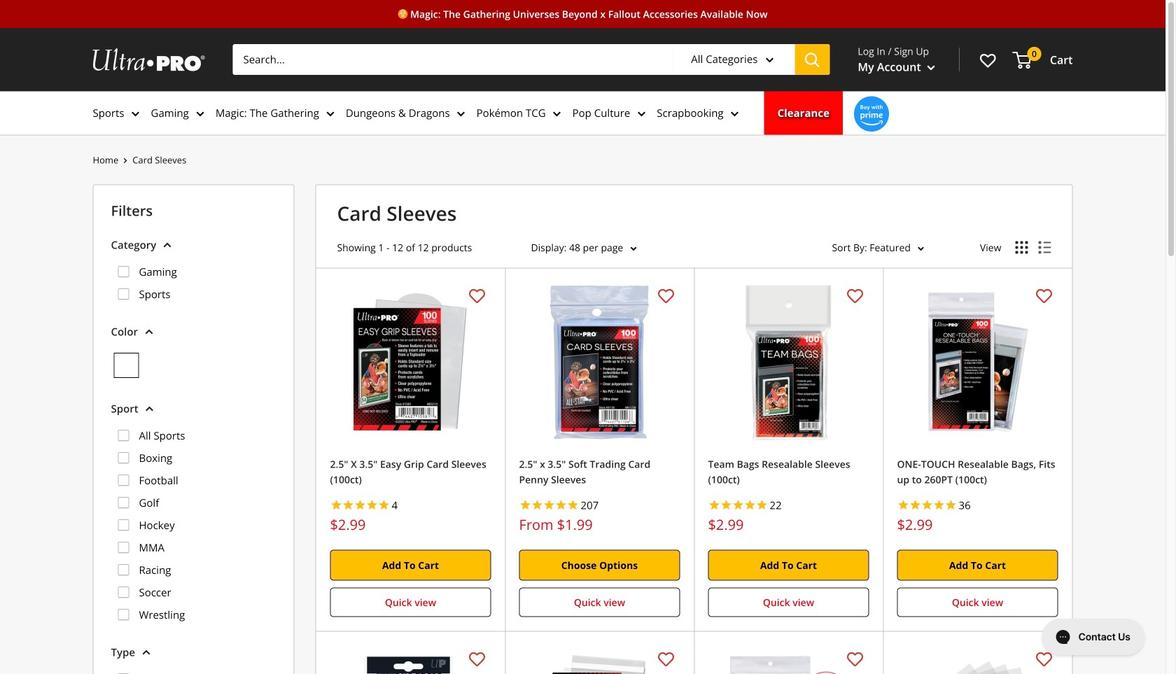 Task type: describe. For each thing, give the bounding box(es) containing it.
platinum series card protector sleeves for standard trading cards | ultra pro international image
[[897, 645, 1058, 674]]

one-touch resealable bags, fits up to 260pt (100ct) image
[[897, 282, 1058, 443]]

pro-fit side-load standard deck inner sleeves (100ct) | ultra pro international image
[[330, 645, 491, 674]]

rated 5.0 out of 5 stars 36 reviews element
[[897, 496, 1058, 516]]

add to favorites image for "graded card resealable sleeves (100ct) | ultra pro international" image
[[658, 651, 674, 668]]

clear image
[[114, 353, 139, 378]]

add to favorites image for 'platinum series card protector sleeves for standard trading cards | ultra pro international' image
[[1036, 651, 1052, 668]]

rated 4.9 out of 5 stars 207 reviews element
[[519, 496, 680, 516]]

36 reviews element
[[959, 498, 971, 513]]

rated 5.0 out of 5 stars 4 reviews element
[[330, 496, 491, 516]]

2.5" x 3.5" easy grip card sleeves (100ct) | ultra pro international image
[[330, 282, 491, 443]]

add to favorites image for team bags resealable sleeves (100ct) | ultra pro international image
[[847, 288, 863, 304]]

display products as list image
[[1039, 241, 1051, 254]]

arrow right image
[[123, 158, 128, 163]]

add to favorites image for one-touch resealable bags, fits up to 260pt (100ct) image
[[1036, 288, 1052, 304]]

ultra pro international image
[[93, 48, 205, 71]]

add to favorites image for 2.5" x 3.5" easy grip card sleeves (100ct) | ultra pro international image
[[469, 288, 485, 304]]

Search... text field
[[233, 44, 673, 75]]



Task type: vqa. For each thing, say whether or not it's contained in the screenshot.
NAV TRIANGLE BORDERLESS image
no



Task type: locate. For each thing, give the bounding box(es) containing it.
rated 5.0 out of 5 stars 22 reviews element
[[708, 496, 869, 516]]

4 reviews element
[[392, 498, 398, 513]]

0 horizontal spatial add to favorites image
[[469, 288, 485, 304]]

add to favorites image
[[658, 288, 674, 304], [847, 288, 863, 304], [1036, 288, 1052, 304], [469, 651, 485, 668], [658, 651, 674, 668], [847, 651, 863, 668]]

None checkbox
[[118, 266, 129, 277], [118, 430, 129, 441], [118, 452, 129, 464], [118, 497, 129, 508], [118, 564, 129, 576], [118, 609, 129, 620], [118, 266, 129, 277], [118, 430, 129, 441], [118, 452, 129, 464], [118, 497, 129, 508], [118, 564, 129, 576], [118, 609, 129, 620]]

22 reviews element
[[770, 498, 782, 513]]

None search field
[[233, 44, 830, 75]]

team bags resealable sleeves (100ct) | ultra pro international image
[[708, 282, 869, 443]]

1 vertical spatial add to favorites image
[[1036, 651, 1052, 668]]

207 reviews element
[[581, 498, 599, 513]]

easy grade card sleeves (100ct) for standard trading cards | ultra pro international image
[[708, 645, 869, 674]]

0 vertical spatial add to favorites image
[[469, 288, 485, 304]]

add to favorites image for pro-fit side-load standard deck inner sleeves (100ct) | ultra pro international image
[[469, 651, 485, 668]]

1 horizontal spatial add to favorites image
[[1036, 651, 1052, 668]]

display products as grid image
[[1016, 241, 1028, 254]]

add to favorites image
[[469, 288, 485, 304], [1036, 651, 1052, 668]]

None checkbox
[[118, 289, 129, 300], [118, 475, 129, 486], [118, 520, 129, 531], [118, 542, 129, 553], [118, 587, 129, 598], [118, 674, 129, 674], [118, 289, 129, 300], [118, 475, 129, 486], [118, 520, 129, 531], [118, 542, 129, 553], [118, 587, 129, 598], [118, 674, 129, 674]]

list
[[93, 91, 1073, 135], [93, 151, 186, 168], [111, 255, 276, 314], [111, 419, 276, 634]]

graded card resealable sleeves (100ct) | ultra pro international image
[[519, 645, 680, 674]]

search image
[[805, 53, 820, 68]]

add to favorites image for the 2.5" x 3.5" soft trading card penny sleeves | ultra pro international image
[[658, 288, 674, 304]]

add to favorites image for easy grade card sleeves (100ct) for standard trading cards | ultra pro international image
[[847, 651, 863, 668]]

arrow bottom image
[[766, 58, 774, 63], [163, 242, 172, 248], [145, 329, 153, 335], [145, 406, 154, 412]]

2.5" x 3.5" soft trading card penny sleeves | ultra pro international image
[[519, 282, 680, 443]]

arrow bottom image
[[142, 650, 151, 655]]



